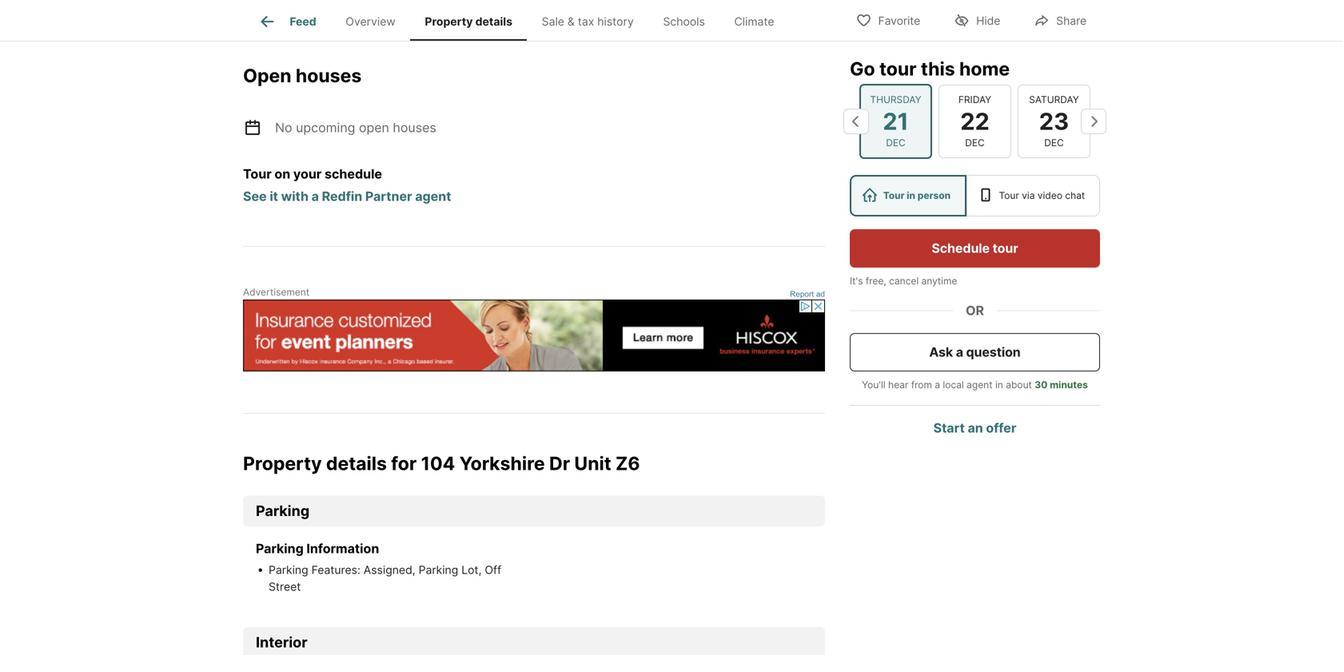 Task type: describe. For each thing, give the bounding box(es) containing it.
tour via video chat option
[[966, 175, 1100, 217]]

property for property details for 104 yorkshire dr unit z6
[[243, 452, 322, 475]]

open houses
[[243, 64, 362, 87]]

schedule tour button
[[850, 229, 1100, 268]]

from
[[911, 379, 932, 391]]

hide button
[[940, 4, 1014, 36]]

friday
[[958, 94, 991, 105]]

tour via video chat
[[999, 190, 1085, 201]]

with
[[281, 188, 309, 204]]

lot,
[[461, 564, 482, 577]]

redfin
[[322, 188, 362, 204]]

23
[[1039, 107, 1069, 135]]

history
[[597, 15, 634, 28]]

or
[[966, 303, 984, 319]]

0 horizontal spatial houses
[[296, 64, 362, 87]]

parking for parking features:
[[269, 564, 308, 577]]

assigned, parking lot, off street
[[269, 564, 501, 594]]

sale
[[542, 15, 564, 28]]

cancel
[[889, 275, 919, 287]]

climate
[[734, 15, 774, 28]]

parking inside assigned, parking lot, off street
[[419, 564, 458, 577]]

assigned,
[[364, 564, 415, 577]]

favorite
[[878, 14, 920, 28]]

anytime
[[921, 275, 957, 287]]

overview tab
[[331, 2, 410, 41]]

person
[[918, 190, 951, 201]]

schedule tour
[[932, 241, 1018, 256]]

1 vertical spatial agent
[[967, 379, 993, 391]]

home
[[959, 58, 1010, 80]]

no upcoming open houses
[[275, 120, 436, 135]]

parking for parking information
[[256, 541, 304, 557]]

tour for go
[[879, 58, 917, 80]]

free,
[[866, 275, 886, 287]]

you'll hear from a local agent in about 30 minutes
[[862, 379, 1088, 391]]

yorkshire
[[459, 452, 545, 475]]

property details
[[425, 15, 512, 28]]

an
[[968, 420, 983, 436]]

open
[[359, 120, 389, 135]]

dr
[[549, 452, 570, 475]]

tour in person
[[883, 190, 951, 201]]

agent inside tour on your schedule see it with a redfin partner agent
[[415, 188, 451, 204]]

sale & tax history tab
[[527, 2, 648, 41]]

your
[[293, 166, 322, 182]]

thursday 21 dec
[[870, 94, 921, 149]]

unit
[[574, 452, 611, 475]]

thursday
[[870, 94, 921, 105]]

ask a question
[[929, 345, 1021, 360]]

local
[[943, 379, 964, 391]]

open
[[243, 64, 291, 87]]

parking information
[[256, 541, 379, 557]]

in inside option
[[907, 190, 915, 201]]

ask a question button
[[850, 333, 1100, 372]]

schools
[[663, 15, 705, 28]]

tour in person option
[[850, 175, 966, 217]]

dec for 21
[[886, 137, 906, 149]]

overview
[[346, 15, 395, 28]]

advertisement
[[243, 286, 309, 298]]

property details tab
[[410, 2, 527, 41]]

report ad
[[790, 290, 825, 298]]

information
[[306, 541, 379, 557]]

104
[[421, 452, 455, 475]]

property details for 104 yorkshire dr unit z6
[[243, 452, 640, 475]]

favorite button
[[842, 4, 934, 36]]

interior
[[256, 634, 307, 652]]

tab list containing feed
[[243, 0, 802, 41]]

you'll
[[862, 379, 885, 391]]



Task type: locate. For each thing, give the bounding box(es) containing it.
hear
[[888, 379, 908, 391]]

tour up thursday
[[879, 58, 917, 80]]

details for property details
[[475, 15, 512, 28]]

1 horizontal spatial houses
[[393, 120, 436, 135]]

0 horizontal spatial tour
[[879, 58, 917, 80]]

0 vertical spatial tour
[[879, 58, 917, 80]]

saturday 23 dec
[[1029, 94, 1079, 149]]

tour for schedule
[[993, 241, 1018, 256]]

1 dec from the left
[[886, 137, 906, 149]]

tour left person
[[883, 190, 905, 201]]

dec down 22
[[965, 137, 985, 149]]

z6
[[616, 452, 640, 475]]

on
[[275, 166, 290, 182]]

1 horizontal spatial property
[[425, 15, 473, 28]]

start an offer link
[[933, 420, 1016, 436]]

schools tab
[[648, 2, 720, 41]]

21
[[883, 107, 909, 135]]

property for property details
[[425, 15, 473, 28]]

agent right partner
[[415, 188, 451, 204]]

go tour this home
[[850, 58, 1010, 80]]

chat
[[1065, 190, 1085, 201]]

feed link
[[258, 12, 316, 31]]

1 horizontal spatial details
[[475, 15, 512, 28]]

a inside button
[[956, 345, 963, 360]]

2 horizontal spatial a
[[956, 345, 963, 360]]

details left for
[[326, 452, 387, 475]]

ad
[[816, 290, 825, 298]]

dec inside thursday 21 dec
[[886, 137, 906, 149]]

1 horizontal spatial dec
[[965, 137, 985, 149]]

3 dec from the left
[[1044, 137, 1064, 149]]

offer
[[986, 420, 1016, 436]]

22
[[960, 107, 989, 135]]

0 horizontal spatial tour
[[243, 166, 272, 182]]

sale & tax history
[[542, 15, 634, 28]]

parking features:
[[269, 564, 364, 577]]

tour
[[879, 58, 917, 80], [993, 241, 1018, 256]]

report ad button
[[790, 290, 825, 302]]

see
[[243, 188, 267, 204]]

1 vertical spatial property
[[243, 452, 322, 475]]

property inside tab
[[425, 15, 473, 28]]

dec down 23
[[1044, 137, 1064, 149]]

share
[[1056, 14, 1086, 28]]

1 horizontal spatial agent
[[967, 379, 993, 391]]

0 horizontal spatial in
[[907, 190, 915, 201]]

start
[[933, 420, 965, 436]]

climate tab
[[720, 2, 789, 41]]

tour for tour on your schedule see it with a redfin partner agent
[[243, 166, 272, 182]]

1 vertical spatial a
[[956, 345, 963, 360]]

property
[[425, 15, 473, 28], [243, 452, 322, 475]]

tab list
[[243, 0, 802, 41]]

minutes
[[1050, 379, 1088, 391]]

previous image
[[843, 109, 869, 134]]

see it with a redfin partner agent button
[[243, 188, 451, 204]]

via
[[1022, 190, 1035, 201]]

30
[[1035, 379, 1048, 391]]

upcoming
[[296, 120, 355, 135]]

houses up 'upcoming'
[[296, 64, 362, 87]]

off
[[485, 564, 501, 577]]

0 vertical spatial agent
[[415, 188, 451, 204]]

0 horizontal spatial dec
[[886, 137, 906, 149]]

tour left via
[[999, 190, 1019, 201]]

go
[[850, 58, 875, 80]]

ad region
[[243, 300, 825, 372]]

agent right local
[[967, 379, 993, 391]]

ask
[[929, 345, 953, 360]]

0 horizontal spatial agent
[[415, 188, 451, 204]]

next image
[[1081, 109, 1106, 134]]

1 horizontal spatial tour
[[883, 190, 905, 201]]

a right from
[[935, 379, 940, 391]]

dec for 22
[[965, 137, 985, 149]]

feed
[[290, 15, 316, 28]]

dec inside friday 22 dec
[[965, 137, 985, 149]]

report
[[790, 290, 814, 298]]

houses
[[296, 64, 362, 87], [393, 120, 436, 135]]

question
[[966, 345, 1021, 360]]

details
[[475, 15, 512, 28], [326, 452, 387, 475]]

list box containing tour in person
[[850, 175, 1100, 217]]

parking for parking
[[256, 502, 310, 520]]

schedule
[[325, 166, 382, 182]]

agent
[[415, 188, 451, 204], [967, 379, 993, 391]]

tour
[[243, 166, 272, 182], [883, 190, 905, 201], [999, 190, 1019, 201]]

1 vertical spatial houses
[[393, 120, 436, 135]]

dec down 21 on the right
[[886, 137, 906, 149]]

a right ask on the bottom right
[[956, 345, 963, 360]]

video
[[1038, 190, 1062, 201]]

1 horizontal spatial in
[[995, 379, 1003, 391]]

0 horizontal spatial property
[[243, 452, 322, 475]]

&
[[567, 15, 575, 28]]

houses right open
[[393, 120, 436, 135]]

2 dec from the left
[[965, 137, 985, 149]]

partner
[[365, 188, 412, 204]]

features:
[[311, 564, 360, 577]]

1 horizontal spatial a
[[935, 379, 940, 391]]

tour for tour in person
[[883, 190, 905, 201]]

details inside tab
[[475, 15, 512, 28]]

1 vertical spatial details
[[326, 452, 387, 475]]

2 horizontal spatial dec
[[1044, 137, 1064, 149]]

list box
[[850, 175, 1100, 217]]

0 horizontal spatial a
[[311, 188, 319, 204]]

dec for 23
[[1044, 137, 1064, 149]]

start an offer
[[933, 420, 1016, 436]]

this
[[921, 58, 955, 80]]

details left sale
[[475, 15, 512, 28]]

tour inside tour on your schedule see it with a redfin partner agent
[[243, 166, 272, 182]]

in left person
[[907, 190, 915, 201]]

details for property details for 104 yorkshire dr unit z6
[[326, 452, 387, 475]]

tour right schedule
[[993, 241, 1018, 256]]

1 vertical spatial tour
[[993, 241, 1018, 256]]

it
[[270, 188, 278, 204]]

tour for tour via video chat
[[999, 190, 1019, 201]]

1 horizontal spatial tour
[[993, 241, 1018, 256]]

in
[[907, 190, 915, 201], [995, 379, 1003, 391]]

hide
[[976, 14, 1000, 28]]

1 vertical spatial in
[[995, 379, 1003, 391]]

dec
[[886, 137, 906, 149], [965, 137, 985, 149], [1044, 137, 1064, 149]]

None button
[[859, 84, 932, 159], [939, 85, 1011, 158], [1018, 85, 1090, 158], [859, 84, 932, 159], [939, 85, 1011, 158], [1018, 85, 1090, 158]]

for
[[391, 452, 417, 475]]

2 vertical spatial a
[[935, 379, 940, 391]]

about
[[1006, 379, 1032, 391]]

a right the with
[[311, 188, 319, 204]]

0 vertical spatial houses
[[296, 64, 362, 87]]

no
[[275, 120, 292, 135]]

street
[[269, 580, 301, 594]]

schedule
[[932, 241, 990, 256]]

0 vertical spatial in
[[907, 190, 915, 201]]

2 horizontal spatial tour
[[999, 190, 1019, 201]]

tour up the see
[[243, 166, 272, 182]]

it's
[[850, 275, 863, 287]]

saturday
[[1029, 94, 1079, 105]]

tour inside button
[[993, 241, 1018, 256]]

tour on your schedule see it with a redfin partner agent
[[243, 166, 451, 204]]

tax
[[578, 15, 594, 28]]

in left about
[[995, 379, 1003, 391]]

a
[[311, 188, 319, 204], [956, 345, 963, 360], [935, 379, 940, 391]]

dec inside "saturday 23 dec"
[[1044, 137, 1064, 149]]

it's free, cancel anytime
[[850, 275, 957, 287]]

0 vertical spatial property
[[425, 15, 473, 28]]

parking
[[256, 502, 310, 520], [256, 541, 304, 557], [269, 564, 308, 577], [419, 564, 458, 577]]

share button
[[1020, 4, 1100, 36]]

a inside tour on your schedule see it with a redfin partner agent
[[311, 188, 319, 204]]

0 vertical spatial details
[[475, 15, 512, 28]]

friday 22 dec
[[958, 94, 991, 149]]

0 vertical spatial a
[[311, 188, 319, 204]]

0 horizontal spatial details
[[326, 452, 387, 475]]



Task type: vqa. For each thing, say whether or not it's contained in the screenshot.
"Playground," in BBQ, Biking/Hiking Trails, Clubhouse/Recreation Room, Playground, Pool, Recreation Area, Spa/Hot Tub
no



